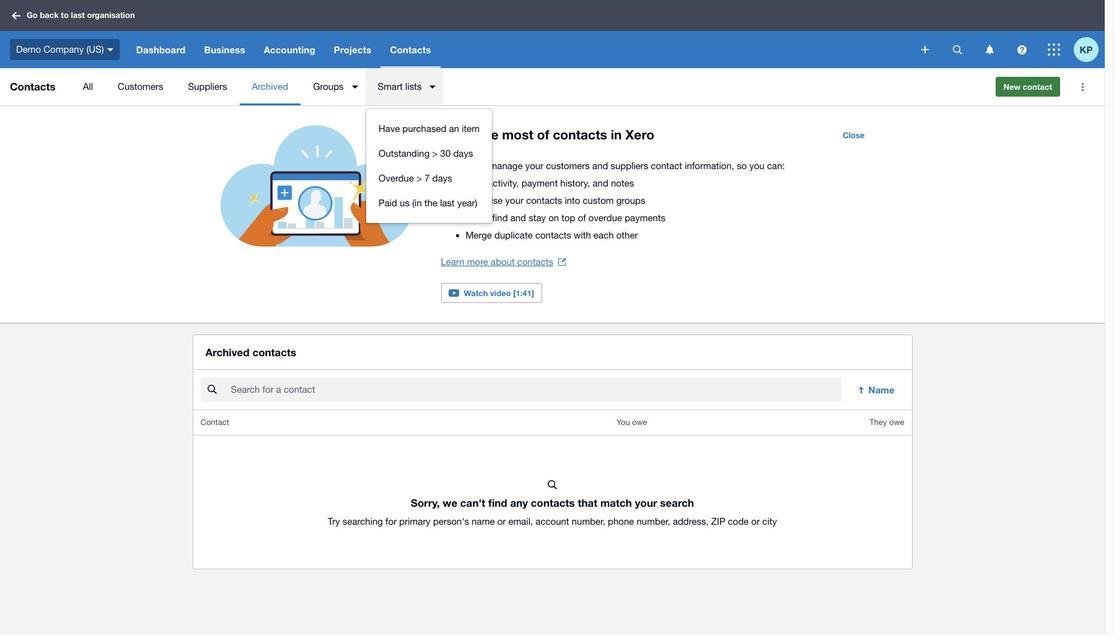 Task type: locate. For each thing, give the bounding box(es) containing it.
1 horizontal spatial last
[[440, 198, 455, 208]]

of
[[537, 127, 549, 143], [578, 213, 586, 223]]

1 horizontal spatial your
[[525, 160, 544, 171]]

or right name
[[497, 516, 506, 527]]

match
[[600, 496, 632, 509]]

close button
[[835, 125, 872, 145]]

1 horizontal spatial owe
[[889, 418, 904, 427]]

of right top
[[578, 213, 586, 223]]

1 vertical spatial of
[[578, 213, 586, 223]]

> left 30
[[432, 148, 438, 159]]

2 number, from the left
[[637, 516, 670, 527]]

contacts
[[553, 127, 607, 143], [526, 195, 562, 206], [535, 230, 571, 240], [517, 257, 553, 267], [252, 346, 296, 359], [531, 496, 575, 509]]

name button
[[849, 378, 904, 402]]

contacts down demo
[[10, 80, 56, 93]]

archived for archived contacts
[[205, 346, 250, 359]]

1 horizontal spatial or
[[751, 516, 760, 527]]

days inside button
[[432, 173, 452, 183]]

they
[[870, 418, 887, 427]]

your up payment
[[525, 160, 544, 171]]

days
[[453, 148, 473, 159], [432, 173, 452, 183]]

1 horizontal spatial >
[[432, 148, 438, 159]]

> inside outstanding > 30 days button
[[432, 148, 438, 159]]

sorry, we can't find any contacts that match your search
[[411, 496, 694, 509]]

find up duplicate
[[492, 213, 508, 223]]

1 vertical spatial the
[[424, 198, 437, 208]]

2 owe from the left
[[889, 418, 904, 427]]

>
[[432, 148, 438, 159], [416, 173, 422, 183]]

0 vertical spatial archived
[[252, 81, 288, 92]]

customers
[[118, 81, 163, 92]]

1 horizontal spatial contacts
[[390, 44, 431, 55]]

last
[[71, 10, 85, 20], [440, 198, 455, 208]]

find left the 'any' on the bottom of the page
[[488, 496, 507, 509]]

smart lists
[[378, 81, 422, 92]]

1 owe from the left
[[632, 418, 647, 427]]

owe right you
[[632, 418, 647, 427]]

0 horizontal spatial number,
[[572, 516, 605, 527]]

0 horizontal spatial contact
[[651, 160, 682, 171]]

the right (in
[[424, 198, 437, 208]]

of right most
[[537, 127, 549, 143]]

0 horizontal spatial or
[[497, 516, 506, 527]]

contact right new
[[1023, 82, 1052, 92]]

notes
[[611, 178, 634, 188]]

overdue
[[589, 213, 622, 223]]

1 number, from the left
[[572, 516, 605, 527]]

email,
[[508, 516, 533, 527]]

0 vertical spatial the
[[479, 127, 498, 143]]

all button
[[70, 68, 105, 105]]

0 horizontal spatial contacts
[[10, 80, 56, 93]]

new contact
[[1004, 82, 1052, 92]]

1 horizontal spatial contact
[[1023, 82, 1052, 92]]

> inside overdue > 7 days button
[[416, 173, 422, 183]]

contacts
[[390, 44, 431, 55], [10, 80, 56, 93]]

other
[[616, 230, 638, 240]]

owe right they
[[889, 418, 904, 427]]

you
[[617, 418, 630, 427]]

back
[[40, 10, 59, 20]]

number,
[[572, 516, 605, 527], [637, 516, 670, 527]]

projects button
[[325, 31, 381, 68]]

have
[[379, 123, 400, 134]]

and up custom
[[593, 178, 608, 188]]

an
[[449, 123, 459, 134]]

archived inside button
[[252, 81, 288, 92]]

0 horizontal spatial >
[[416, 173, 422, 183]]

Search for a contact field
[[230, 378, 841, 402]]

0 vertical spatial contacts
[[390, 44, 431, 55]]

watch video [1:41]
[[464, 288, 534, 298]]

last inside "paid us (in the last year)" button
[[440, 198, 455, 208]]

0 horizontal spatial of
[[537, 127, 549, 143]]

or
[[497, 516, 506, 527], [751, 516, 760, 527]]

find inside contact list table element
[[488, 496, 507, 509]]

dashboard
[[136, 44, 186, 55]]

item
[[462, 123, 480, 134]]

contacts up lists
[[390, 44, 431, 55]]

watch
[[464, 288, 488, 298]]

contact inside button
[[1023, 82, 1052, 92]]

go
[[27, 10, 38, 20]]

0 vertical spatial find
[[492, 213, 508, 223]]

group
[[366, 109, 492, 223]]

> for outstanding
[[432, 148, 438, 159]]

primary
[[399, 516, 431, 527]]

0 horizontal spatial your
[[505, 195, 524, 206]]

smart lists menu item
[[365, 68, 443, 105]]

1 horizontal spatial of
[[578, 213, 586, 223]]

0 horizontal spatial owe
[[632, 418, 647, 427]]

2 horizontal spatial your
[[635, 496, 657, 509]]

0 horizontal spatial svg image
[[107, 48, 113, 51]]

days right 7
[[432, 173, 452, 183]]

easily
[[466, 213, 490, 223]]

days for overdue > 7 days
[[432, 173, 452, 183]]

smart lists button
[[365, 68, 443, 105]]

0 horizontal spatial last
[[71, 10, 85, 20]]

suppliers
[[611, 160, 648, 171]]

1 vertical spatial contacts
[[10, 80, 56, 93]]

0 vertical spatial >
[[432, 148, 438, 159]]

business
[[204, 44, 245, 55]]

contact
[[1023, 82, 1052, 92], [651, 160, 682, 171]]

0 vertical spatial contact
[[1023, 82, 1052, 92]]

svg image
[[953, 45, 962, 54], [1017, 45, 1026, 54], [107, 48, 113, 51]]

> left 7
[[416, 173, 422, 183]]

contacts inside contacts dropdown button
[[390, 44, 431, 55]]

demo
[[16, 44, 41, 54]]

company
[[43, 44, 84, 54]]

1 horizontal spatial days
[[453, 148, 473, 159]]

0 vertical spatial days
[[453, 148, 473, 159]]

about
[[491, 257, 515, 267]]

0 vertical spatial last
[[71, 10, 85, 20]]

30
[[440, 148, 451, 159]]

customers
[[546, 160, 590, 171]]

1 vertical spatial archived
[[205, 346, 250, 359]]

menu
[[70, 68, 986, 105]]

1 vertical spatial contact
[[651, 160, 682, 171]]

have purchased an item button
[[366, 116, 492, 141]]

lists
[[405, 81, 422, 92]]

suppliers
[[188, 81, 227, 92]]

menu containing all
[[70, 68, 986, 105]]

all
[[83, 81, 93, 92]]

1 vertical spatial find
[[488, 496, 507, 509]]

banner containing kp
[[0, 0, 1105, 68]]

1 horizontal spatial svg image
[[953, 45, 962, 54]]

2 vertical spatial your
[[635, 496, 657, 509]]

1 vertical spatial last
[[440, 198, 455, 208]]

the left most
[[479, 127, 498, 143]]

0 horizontal spatial days
[[432, 173, 452, 183]]

contact list table element
[[193, 410, 912, 569]]

banner
[[0, 0, 1105, 68]]

try searching for primary person's name or email, account number, phone number, address, zip code or city
[[328, 516, 777, 527]]

owe
[[632, 418, 647, 427], [889, 418, 904, 427]]

svg image inside the demo company (us) popup button
[[107, 48, 113, 51]]

1 vertical spatial >
[[416, 173, 422, 183]]

1 horizontal spatial number,
[[637, 516, 670, 527]]

last left year)
[[440, 198, 455, 208]]

your right 'match'
[[635, 496, 657, 509]]

overdue > 7 days button
[[366, 166, 492, 191]]

2 horizontal spatial svg image
[[1017, 45, 1026, 54]]

outstanding > 30 days
[[379, 148, 473, 159]]

archived
[[252, 81, 288, 92], [205, 346, 250, 359]]

0 horizontal spatial the
[[424, 198, 437, 208]]

your down the activity,
[[505, 195, 524, 206]]

new
[[1004, 82, 1021, 92]]

overdue > 7 days
[[379, 173, 452, 183]]

number, down that
[[572, 516, 605, 527]]

you owe
[[617, 418, 647, 427]]

can't
[[460, 496, 485, 509]]

days up create
[[453, 148, 473, 159]]

number, down search
[[637, 516, 670, 527]]

svg image
[[12, 11, 20, 20], [1048, 43, 1060, 56], [986, 45, 994, 54], [921, 46, 929, 53]]

close
[[843, 130, 865, 140]]

or left the city at the bottom right of the page
[[751, 516, 760, 527]]

view activity, payment history, and notes
[[466, 178, 634, 188]]

1 horizontal spatial archived
[[252, 81, 288, 92]]

1 vertical spatial days
[[432, 173, 452, 183]]

learn
[[441, 257, 464, 267]]

contact right suppliers
[[651, 160, 682, 171]]

svg image inside "go back to last organisation" link
[[12, 11, 20, 20]]

last right to
[[71, 10, 85, 20]]

information,
[[685, 160, 734, 171]]

0 horizontal spatial archived
[[205, 346, 250, 359]]

(in
[[412, 198, 422, 208]]

learn more about contacts link
[[441, 253, 566, 271]]

days inside button
[[453, 148, 473, 159]]

2 or from the left
[[751, 516, 760, 527]]

searching
[[343, 516, 383, 527]]



Task type: describe. For each thing, give the bounding box(es) containing it.
top
[[562, 213, 575, 223]]

archived button
[[239, 68, 301, 105]]

we
[[443, 496, 457, 509]]

zip
[[711, 516, 725, 527]]

year)
[[457, 198, 477, 208]]

kp button
[[1074, 31, 1105, 68]]

demo company (us)
[[16, 44, 104, 54]]

go back to last organisation link
[[7, 4, 142, 26]]

outstanding
[[379, 148, 430, 159]]

organisation
[[87, 10, 135, 20]]

contacts inside contact list table element
[[531, 496, 575, 509]]

so
[[737, 160, 747, 171]]

accounting
[[264, 44, 315, 55]]

make
[[441, 127, 475, 143]]

make the most of contacts in xero
[[441, 127, 654, 143]]

activity,
[[488, 178, 519, 188]]

manage
[[489, 160, 523, 171]]

they owe
[[870, 418, 904, 427]]

view
[[466, 178, 485, 188]]

code
[[728, 516, 749, 527]]

group containing have purchased an item
[[366, 109, 492, 223]]

dashboard link
[[127, 31, 195, 68]]

actions menu image
[[1070, 74, 1095, 99]]

us
[[400, 198, 410, 208]]

paid
[[379, 198, 397, 208]]

archived contacts
[[205, 346, 296, 359]]

7
[[425, 173, 430, 183]]

contact
[[200, 418, 229, 427]]

0 vertical spatial of
[[537, 127, 549, 143]]

merge
[[466, 230, 492, 240]]

merge duplicate contacts with each other
[[466, 230, 638, 240]]

business button
[[195, 31, 254, 68]]

demo company (us) button
[[0, 31, 127, 68]]

(us)
[[86, 44, 104, 54]]

accounting button
[[254, 31, 325, 68]]

person's
[[433, 516, 469, 527]]

name
[[868, 384, 894, 395]]

and left suppliers
[[592, 160, 608, 171]]

that
[[578, 496, 597, 509]]

custom
[[583, 195, 614, 206]]

1 horizontal spatial the
[[479, 127, 498, 143]]

go back to last organisation
[[27, 10, 135, 20]]

owe for they owe
[[889, 418, 904, 427]]

you
[[749, 160, 765, 171]]

your inside contact list table element
[[635, 496, 657, 509]]

groups
[[616, 195, 645, 206]]

try
[[328, 516, 340, 527]]

paid us (in the last year)
[[379, 198, 477, 208]]

for
[[385, 516, 397, 527]]

learn more about contacts
[[441, 257, 553, 267]]

video
[[490, 288, 511, 298]]

[1:41]
[[513, 288, 534, 298]]

customers button
[[105, 68, 176, 105]]

smart
[[378, 81, 403, 92]]

archived for archived
[[252, 81, 288, 92]]

any
[[510, 496, 528, 509]]

and up duplicate
[[510, 213, 526, 223]]

payments
[[625, 213, 666, 223]]

last inside "go back to last organisation" link
[[71, 10, 85, 20]]

city
[[762, 516, 777, 527]]

overdue
[[379, 173, 414, 183]]

account
[[536, 516, 569, 527]]

watch video [1:41] button
[[441, 283, 542, 303]]

name
[[472, 516, 495, 527]]

stay
[[529, 213, 546, 223]]

1 vertical spatial your
[[505, 195, 524, 206]]

contacts button
[[381, 31, 440, 68]]

address,
[[673, 516, 709, 527]]

purchased
[[403, 123, 446, 134]]

> for overdue
[[416, 173, 422, 183]]

owe for you owe
[[632, 418, 647, 427]]

kp
[[1080, 44, 1093, 55]]

create and manage your customers and suppliers contact information, so you can:
[[441, 160, 785, 171]]

xero
[[625, 127, 654, 143]]

into
[[565, 195, 580, 206]]

projects
[[334, 44, 371, 55]]

and up view
[[471, 160, 487, 171]]

0 vertical spatial your
[[525, 160, 544, 171]]

days for outstanding > 30 days
[[453, 148, 473, 159]]

can:
[[767, 160, 785, 171]]

with
[[574, 230, 591, 240]]

groups
[[313, 81, 344, 92]]

1 or from the left
[[497, 516, 506, 527]]

duplicate
[[494, 230, 533, 240]]

organise your contacts into custom groups
[[466, 195, 645, 206]]

the inside "paid us (in the last year)" button
[[424, 198, 437, 208]]

phone
[[608, 516, 634, 527]]

paid us (in the last year) button
[[366, 191, 492, 216]]

new contact button
[[995, 77, 1060, 97]]

most
[[502, 127, 533, 143]]



Task type: vqa. For each thing, say whether or not it's contained in the screenshot.
year)
yes



